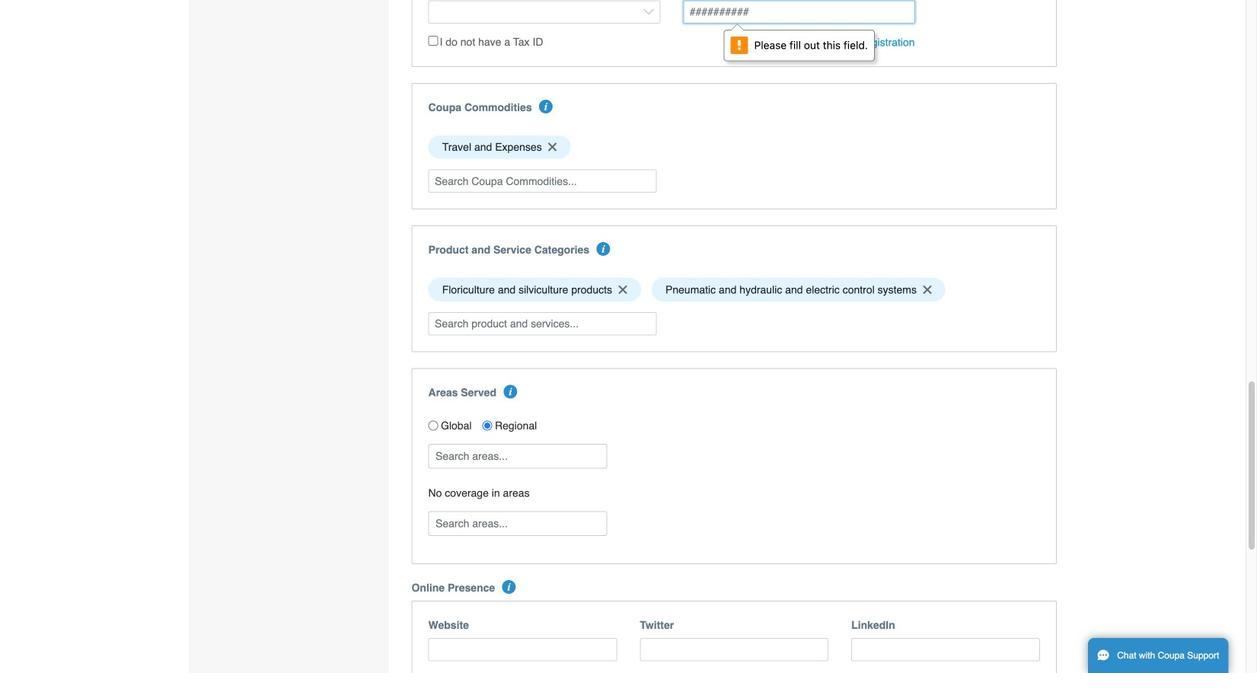 Task type: describe. For each thing, give the bounding box(es) containing it.
additional information image for search coupa commodities... field
[[539, 100, 553, 113]]

########## text field
[[684, 0, 916, 23]]

option for search product and services... 'field'
[[429, 278, 641, 302]]

2 vertical spatial additional information image
[[502, 580, 516, 594]]

Search product and services... field
[[429, 312, 657, 335]]

additional information image
[[597, 242, 611, 256]]

selected list box for search product and services... 'field'
[[423, 274, 1046, 305]]



Task type: locate. For each thing, give the bounding box(es) containing it.
additional information image down search areas... text box
[[502, 580, 516, 594]]

0 vertical spatial selected list box
[[423, 132, 1046, 163]]

None text field
[[429, 638, 617, 662]]

2 selected list box from the top
[[423, 274, 1046, 305]]

Search Coupa Commodities... field
[[429, 170, 657, 193]]

additional information image up search areas... text field
[[504, 385, 518, 399]]

Search areas... text field
[[430, 445, 606, 468]]

selected list box
[[423, 132, 1046, 163], [423, 274, 1046, 305]]

1 vertical spatial additional information image
[[504, 385, 518, 399]]

additional information image
[[539, 100, 553, 113], [504, 385, 518, 399], [502, 580, 516, 594]]

1 selected list box from the top
[[423, 132, 1046, 163]]

option
[[429, 135, 571, 159], [429, 278, 641, 302], [652, 278, 946, 302]]

selected list box for search coupa commodities... field
[[423, 132, 1046, 163]]

None radio
[[429, 421, 438, 431], [483, 421, 492, 431], [429, 421, 438, 431], [483, 421, 492, 431]]

None text field
[[640, 638, 829, 662], [852, 638, 1041, 662], [640, 638, 829, 662], [852, 638, 1041, 662]]

Search areas... text field
[[430, 512, 606, 535]]

option for search coupa commodities... field
[[429, 135, 571, 159]]

None checkbox
[[429, 36, 438, 46]]

additional information image for search areas... text field
[[504, 385, 518, 399]]

1 vertical spatial selected list box
[[423, 274, 1046, 305]]

0 vertical spatial additional information image
[[539, 100, 553, 113]]

additional information image up search coupa commodities... field
[[539, 100, 553, 113]]



Task type: vqa. For each thing, say whether or not it's contained in the screenshot.
1st Selected list box from the bottom
yes



